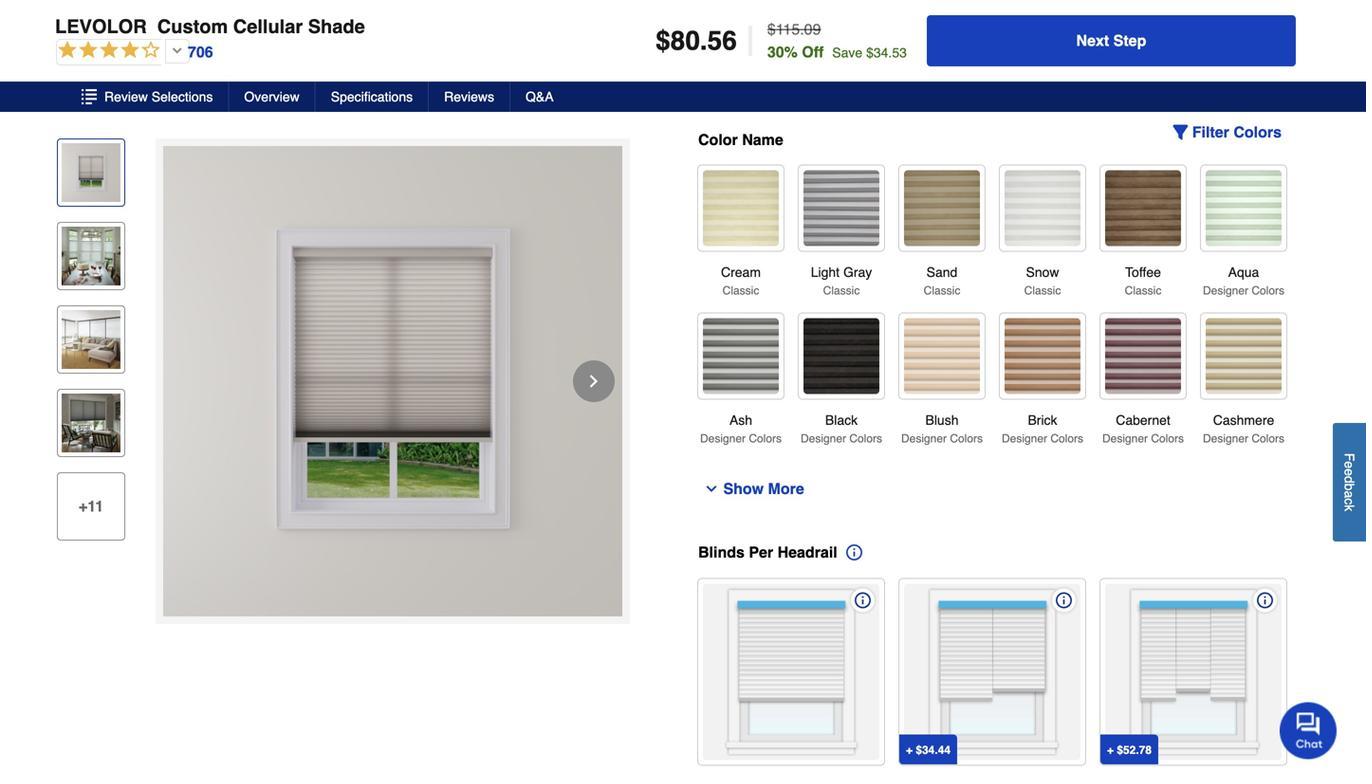 Task type: locate. For each thing, give the bounding box(es) containing it.
colors for ash
[[749, 432, 782, 446]]

e up d
[[1343, 461, 1358, 469]]

classic for sand
[[924, 284, 961, 298]]

1 single from the left
[[777, 44, 814, 59]]

colors inside the cabernet designer colors
[[1152, 432, 1185, 446]]

0 horizontal spatial cell
[[818, 44, 841, 59]]

filter colors button
[[1154, 114, 1302, 150]]

colors inside cashmere designer colors
[[1252, 432, 1285, 446]]

2 title image from the top
[[62, 310, 121, 369]]

designer down "aqua"
[[1204, 284, 1249, 298]]

filter colors
[[1189, 123, 1282, 141]]

colors inside button
[[1234, 123, 1282, 141]]

single
[[777, 44, 814, 59], [940, 44, 977, 59]]

34.53
[[874, 45, 907, 60]]

colors right the 'filter'
[[1234, 123, 1282, 141]]

sand classic
[[924, 265, 961, 298]]

sand
[[927, 265, 958, 280]]

designer inside cashmere designer colors
[[1204, 432, 1249, 446]]

$ 115.09 30 % off save $ 34.53
[[768, 20, 907, 61]]

reviews
[[444, 89, 495, 104]]

custom
[[157, 16, 228, 37]]

per
[[749, 544, 774, 561]]

colors down black
[[850, 432, 883, 446]]

cashmere designer colors
[[1204, 413, 1285, 446]]

1 horizontal spatial $
[[768, 20, 776, 38]]

classic down snow
[[1025, 284, 1062, 298]]

headrail
[[778, 544, 838, 561]]

colors inside blush designer colors
[[950, 432, 983, 446]]

blush
[[926, 413, 959, 428]]

energy
[[1038, 44, 1080, 59]]

colors down "aqua"
[[1252, 284, 1285, 298]]

9/16" inside 9/16" single cell with energy shield
[[906, 44, 937, 59]]

1 e from the top
[[1343, 461, 1358, 469]]

colors inside brick designer colors
[[1051, 432, 1084, 446]]

classic down toffee
[[1125, 284, 1162, 298]]

designer down brick
[[1002, 432, 1048, 446]]

selections
[[152, 89, 213, 104]]

light gray image
[[804, 170, 880, 246]]

designer inside the black designer colors
[[801, 432, 847, 446]]

5 classic from the left
[[1125, 284, 1162, 298]]

brick image
[[1005, 318, 1081, 394]]

1 classic from the left
[[723, 284, 760, 298]]

0 horizontal spatial levolor cellular shades image
[[62, 143, 121, 202]]

color name
[[699, 131, 784, 149]]

cream classic
[[721, 265, 761, 298]]

title image
[[62, 227, 121, 286], [62, 310, 121, 369], [62, 394, 121, 453]]

cell down 115.09
[[818, 44, 841, 59]]

34.44
[[923, 744, 951, 757]]

review selections button
[[66, 82, 229, 112]]

4 classic from the left
[[1025, 284, 1062, 298]]

designer
[[1204, 284, 1249, 298], [701, 432, 746, 446], [801, 432, 847, 446], [902, 432, 947, 446], [1002, 432, 1048, 446], [1103, 432, 1149, 446], [1204, 432, 1249, 446]]

designer inside the cabernet designer colors
[[1103, 432, 1149, 446]]

info image for 2 on 1 image
[[1056, 593, 1073, 609]]

colors down cabernet
[[1152, 432, 1185, 446]]

classic down cream
[[723, 284, 760, 298]]

show more button
[[699, 471, 825, 507]]

toffee classic
[[1125, 265, 1162, 298]]

cell
[[818, 44, 841, 59], [981, 44, 1004, 59], [1223, 44, 1246, 59]]

1 vertical spatial title image
[[62, 310, 121, 369]]

+ $ 52.78
[[1108, 744, 1152, 757]]

designer for ash
[[701, 432, 746, 446]]

$
[[768, 20, 776, 38], [656, 26, 671, 56], [867, 45, 874, 60]]

brick
[[1028, 413, 1058, 428]]

9/16"
[[743, 44, 773, 59], [906, 44, 937, 59]]

30
[[768, 43, 785, 61]]

2 + $ from the left
[[1108, 744, 1124, 757]]

1 horizontal spatial single
[[940, 44, 977, 59]]

designer down ash
[[701, 432, 746, 446]]

info image for 3 on 1 image
[[1258, 593, 1274, 609]]

single up shield
[[940, 44, 977, 59]]

overview
[[244, 89, 300, 104]]

blush designer colors
[[902, 413, 983, 446]]

designer down cashmere
[[1204, 432, 1249, 446]]

3 classic from the left
[[924, 284, 961, 298]]

classic inside cream classic
[[723, 284, 760, 298]]

ash
[[730, 413, 753, 428]]

classic down sand
[[924, 284, 961, 298]]

reviews button
[[429, 82, 511, 112]]

designer down blush on the right bottom of page
[[902, 432, 947, 446]]

2 cell from the left
[[981, 44, 1004, 59]]

colors inside aqua designer colors
[[1252, 284, 1285, 298]]

classic down gray
[[824, 284, 860, 298]]

e up b
[[1343, 469, 1358, 476]]

cell inside 9/16" single cell with energy shield
[[981, 44, 1004, 59]]

colors for brick
[[1051, 432, 1084, 446]]

+ $
[[907, 744, 923, 757], [1108, 744, 1124, 757]]

single down 115.09
[[777, 44, 814, 59]]

1 cell from the left
[[818, 44, 841, 59]]

colors for aqua
[[1252, 284, 1285, 298]]

single inside 9/16" single cell with energy shield
[[940, 44, 977, 59]]

k
[[1343, 505, 1358, 512]]

cell for 9/16" single cell
[[818, 44, 841, 59]]

designer inside blush designer colors
[[902, 432, 947, 446]]

show
[[724, 480, 764, 498]]

colors down cashmere
[[1252, 432, 1285, 446]]

1 + $ from the left
[[907, 744, 923, 757]]

cashmere image
[[1206, 318, 1282, 394]]

brick designer colors
[[1002, 413, 1084, 446]]

save
[[833, 45, 863, 60]]

9/16" right save
[[906, 44, 937, 59]]

0 horizontal spatial 9/16"
[[743, 44, 773, 59]]

2 vertical spatial title image
[[62, 394, 121, 453]]

706
[[188, 43, 213, 61]]

colors
[[1234, 123, 1282, 141], [1252, 284, 1285, 298], [749, 432, 782, 446], [850, 432, 883, 446], [950, 432, 983, 446], [1051, 432, 1084, 446], [1152, 432, 1185, 446], [1252, 432, 1285, 446]]

+11
[[79, 498, 104, 515]]

levolor cellular shades image
[[62, 143, 121, 202], [163, 146, 623, 617]]

levolor
[[55, 16, 147, 37]]

designer down black
[[801, 432, 847, 446]]

designer inside aqua designer colors
[[1204, 284, 1249, 298]]

2 single from the left
[[940, 44, 977, 59]]

shield
[[974, 63, 1011, 78]]

1 horizontal spatial cell
[[981, 44, 1004, 59]]

0 horizontal spatial $
[[656, 26, 671, 56]]

show more
[[720, 480, 805, 498]]

colors down brick
[[1051, 432, 1084, 446]]

+ $ for 34.44
[[907, 744, 923, 757]]

next step
[[1077, 32, 1147, 49]]

cellular
[[233, 16, 303, 37]]

e
[[1343, 461, 1358, 469], [1343, 469, 1358, 476]]

0 vertical spatial title image
[[62, 227, 121, 286]]

toffee
[[1126, 265, 1162, 280]]

cell up shield
[[981, 44, 1004, 59]]

designer inside brick designer colors
[[1002, 432, 1048, 446]]

2 on 1 image
[[905, 584, 1081, 761]]

black designer colors
[[801, 413, 883, 446]]

designer down cabernet
[[1103, 432, 1149, 446]]

3 cell from the left
[[1223, 44, 1246, 59]]

9/16" left %
[[743, 44, 773, 59]]

1 horizontal spatial 9/16"
[[906, 44, 937, 59]]

designer for black
[[801, 432, 847, 446]]

classic for toffee
[[1125, 284, 1162, 298]]

list view image
[[82, 89, 97, 104]]

2 classic from the left
[[824, 284, 860, 298]]

colors down blush on the right bottom of page
[[950, 432, 983, 446]]

cell right double
[[1223, 44, 1246, 59]]

info image
[[847, 543, 863, 562], [855, 593, 871, 609], [1056, 593, 1073, 609], [1258, 593, 1274, 609]]

$ for 115.09
[[768, 20, 776, 38]]

1 title image from the top
[[62, 227, 121, 286]]

2 9/16" from the left
[[906, 44, 937, 59]]

designer for cabernet
[[1103, 432, 1149, 446]]

0 horizontal spatial single
[[777, 44, 814, 59]]

1 horizontal spatial + $
[[1108, 744, 1124, 757]]

colors inside ash designer colors
[[749, 432, 782, 446]]

1 9/16" from the left
[[743, 44, 773, 59]]

2 horizontal spatial $
[[867, 45, 874, 60]]

classic
[[723, 284, 760, 298], [824, 284, 860, 298], [924, 284, 961, 298], [1025, 284, 1062, 298], [1125, 284, 1162, 298]]

cell for 9/16" single cell with energy shield
[[981, 44, 1004, 59]]

chat invite button image
[[1281, 702, 1338, 760]]

designer for aqua
[[1204, 284, 1249, 298]]

1 horizontal spatial levolor cellular shades image
[[163, 146, 623, 617]]

designer inside ash designer colors
[[701, 432, 746, 446]]

2 horizontal spatial cell
[[1223, 44, 1246, 59]]

f
[[1343, 453, 1358, 461]]

chevron right image
[[585, 372, 604, 391]]

4.3 stars image
[[55, 38, 214, 66]]

0 horizontal spatial + $
[[907, 744, 923, 757]]

colors inside the black designer colors
[[850, 432, 883, 446]]

blinds
[[699, 544, 745, 561]]

colors down ash
[[749, 432, 782, 446]]

$ for 80.56
[[656, 26, 671, 56]]



Task type: describe. For each thing, give the bounding box(es) containing it.
double
[[1177, 44, 1219, 59]]

classic for cream
[[723, 284, 760, 298]]

specifications button
[[316, 82, 429, 112]]

more
[[768, 480, 805, 498]]

a
[[1343, 491, 1358, 498]]

single for 9/16" single cell
[[777, 44, 814, 59]]

classic inside light gray classic
[[824, 284, 860, 298]]

cabernet designer colors
[[1103, 413, 1185, 446]]

9/16" for 9/16" single cell
[[743, 44, 773, 59]]

9/16" single cell
[[743, 44, 841, 59]]

step
[[1114, 32, 1147, 49]]

%
[[785, 43, 798, 61]]

cabernet
[[1116, 413, 1171, 428]]

info image for the standard image
[[855, 593, 871, 609]]

d
[[1343, 476, 1358, 484]]

3 title image from the top
[[62, 394, 121, 453]]

filter
[[1193, 123, 1230, 141]]

single for 9/16" single cell with energy shield
[[940, 44, 977, 59]]

sand image
[[905, 170, 981, 246]]

off
[[802, 43, 824, 61]]

7/16"
[[1143, 44, 1173, 59]]

80.56
[[671, 26, 737, 56]]

toffee image
[[1106, 170, 1182, 246]]

9/16" for 9/16" single cell with energy shield
[[906, 44, 937, 59]]

+ $ 34.44
[[907, 744, 951, 757]]

colors for cabernet
[[1152, 432, 1185, 446]]

black
[[826, 413, 858, 428]]

next
[[1077, 32, 1110, 49]]

designer for brick
[[1002, 432, 1048, 446]]

cabernet image
[[1106, 318, 1182, 394]]

ash designer colors
[[701, 413, 782, 446]]

ash image
[[703, 318, 779, 394]]

aqua image
[[1206, 170, 1282, 246]]

52.78
[[1124, 744, 1152, 757]]

q&a
[[526, 89, 554, 104]]

blush image
[[905, 318, 981, 394]]

shade
[[308, 16, 365, 37]]

gray
[[844, 265, 873, 280]]

name
[[743, 131, 784, 149]]

review
[[104, 89, 148, 104]]

+ $ for 52.78
[[1108, 744, 1124, 757]]

115.09
[[776, 20, 822, 38]]

9/16" single cell with energy shield
[[906, 44, 1080, 78]]

f e e d b a c k button
[[1334, 423, 1367, 542]]

snow image
[[1005, 170, 1081, 246]]

color
[[699, 131, 738, 149]]

next step button
[[927, 15, 1297, 66]]

black image
[[804, 318, 880, 394]]

c
[[1343, 498, 1358, 505]]

f e e d b a c k
[[1343, 453, 1358, 512]]

q&a button
[[511, 82, 569, 112]]

review selections
[[104, 89, 213, 104]]

aqua
[[1229, 265, 1260, 280]]

cream
[[721, 265, 761, 280]]

with
[[1007, 44, 1034, 59]]

3 on 1 image
[[1106, 584, 1282, 761]]

+11 button
[[57, 473, 125, 541]]

colors for blush
[[950, 432, 983, 446]]

snow
[[1027, 265, 1060, 280]]

designer for blush
[[902, 432, 947, 446]]

colors for cashmere
[[1252, 432, 1285, 446]]

cream image
[[703, 170, 779, 246]]

specifications
[[331, 89, 413, 104]]

colors for black
[[850, 432, 883, 446]]

cashmere
[[1214, 413, 1275, 428]]

classic for snow
[[1025, 284, 1062, 298]]

designer for cashmere
[[1204, 432, 1249, 446]]

snow classic
[[1025, 265, 1062, 298]]

b
[[1343, 484, 1358, 491]]

2 e from the top
[[1343, 469, 1358, 476]]

cell for 7/16" double cell
[[1223, 44, 1246, 59]]

aqua designer colors
[[1204, 265, 1285, 298]]

chevron down image
[[704, 482, 720, 497]]

standard image
[[703, 584, 880, 761]]

overview button
[[229, 82, 316, 112]]

7/16" double cell
[[1143, 44, 1246, 59]]

$ 80.56
[[656, 26, 737, 56]]

custom cellular shade
[[157, 16, 365, 37]]

light gray classic
[[811, 265, 873, 298]]

blinds per headrail
[[699, 544, 838, 561]]

light
[[811, 265, 840, 280]]

filter image
[[1174, 125, 1189, 140]]



Task type: vqa. For each thing, say whether or not it's contained in the screenshot.


